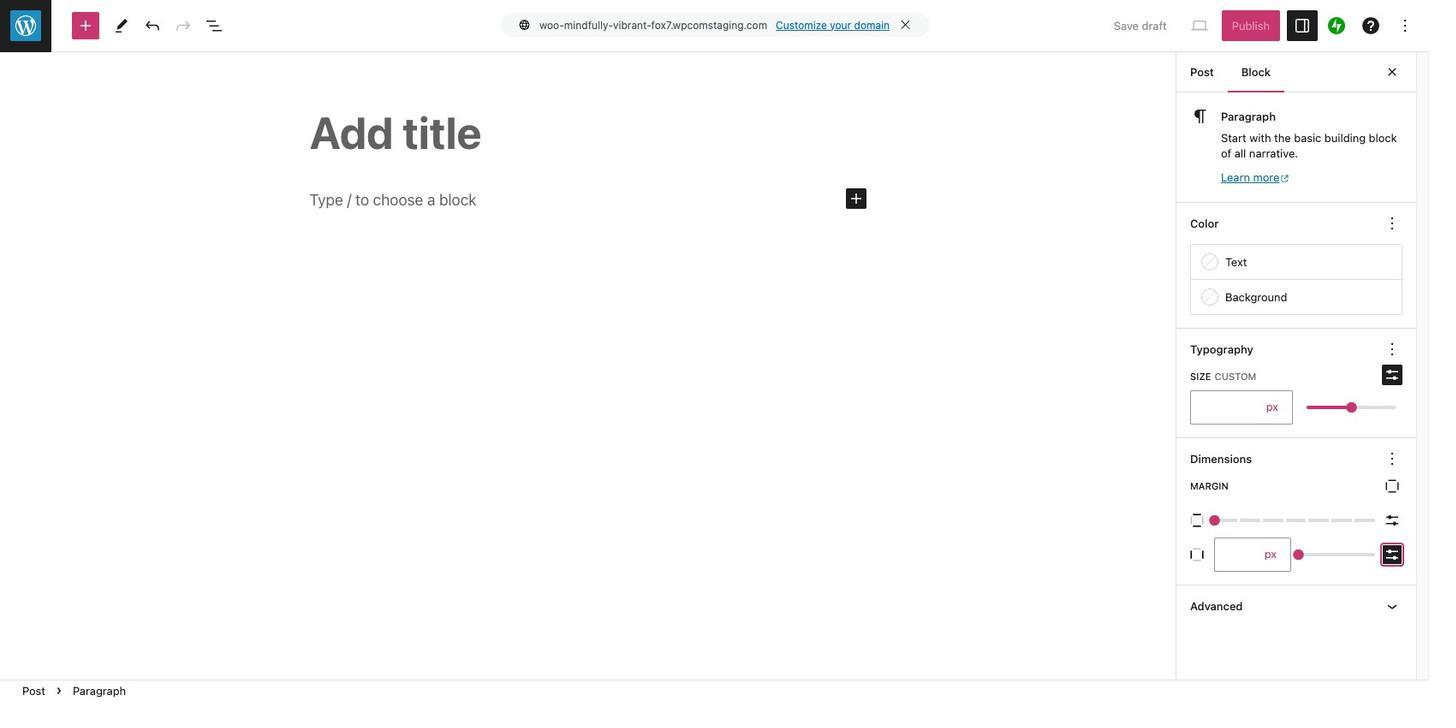 Task type: vqa. For each thing, say whether or not it's contained in the screenshot.
form.
no



Task type: locate. For each thing, give the bounding box(es) containing it.
2 use size preset image from the top
[[1383, 545, 1403, 565]]

preview image
[[1190, 15, 1210, 36]]

post button
[[1177, 51, 1228, 93], [15, 681, 52, 702]]

color options image
[[1383, 213, 1403, 234]]

undo image
[[142, 15, 163, 36]]

background
[[1226, 290, 1288, 304]]

1 horizontal spatial paragraph
[[1222, 110, 1277, 123]]

use size preset image
[[1383, 365, 1403, 385], [1383, 545, 1403, 565]]

your
[[830, 18, 852, 31]]

1 vertical spatial post
[[22, 685, 45, 698]]

of
[[1222, 147, 1232, 160]]

1 horizontal spatial post button
[[1177, 51, 1228, 93]]

save draft
[[1115, 19, 1168, 33]]

draft
[[1143, 19, 1168, 33]]

advanced button
[[1177, 586, 1417, 627]]

basic
[[1295, 131, 1322, 145]]

0 vertical spatial post
[[1191, 65, 1215, 79]]

fox7.wpcomstaging.com
[[652, 18, 768, 31]]

post
[[1191, 65, 1215, 79], [22, 685, 45, 698]]

publish button
[[1222, 10, 1281, 41]]

1 vertical spatial use size preset image
[[1383, 545, 1403, 565]]

help image
[[1361, 15, 1382, 36]]

0 horizontal spatial post
[[22, 685, 45, 698]]

1 vertical spatial post button
[[15, 681, 52, 702]]

0 horizontal spatial paragraph
[[73, 684, 126, 698]]

woo-mindfully-vibrant-fox7.wpcomstaging.com customize your domain
[[540, 18, 890, 31]]

woo-
[[540, 18, 565, 31]]

paragraph inside the block breadcrumb list
[[73, 684, 126, 698]]

use size preset image down set custom size icon
[[1383, 545, 1403, 565]]

advanced
[[1191, 599, 1244, 613]]

with
[[1250, 131, 1272, 145]]

paragraph
[[1222, 110, 1277, 123], [73, 684, 126, 698]]

more
[[1254, 171, 1280, 185]]

custom
[[1215, 371, 1257, 382]]

block
[[1370, 131, 1398, 145]]

size custom
[[1191, 371, 1257, 382]]

1 vertical spatial paragraph
[[73, 684, 126, 698]]

margin options image
[[1383, 476, 1403, 497]]

None number field
[[1191, 390, 1259, 425], [1215, 538, 1258, 572], [1191, 390, 1259, 425], [1215, 538, 1258, 572]]

use size preset image down typography options icon
[[1383, 365, 1403, 385]]

narrative.
[[1250, 147, 1299, 160]]

1 horizontal spatial post
[[1191, 65, 1215, 79]]

post inside the block breadcrumb list
[[22, 685, 45, 698]]

block breadcrumb list
[[0, 681, 148, 702]]

1 use size preset image from the top
[[1383, 365, 1403, 385]]

margin
[[1191, 481, 1229, 492]]

jetpack image
[[1329, 17, 1346, 34]]

0 vertical spatial use size preset image
[[1383, 365, 1403, 385]]

block
[[1242, 65, 1272, 79]]

document overview image
[[204, 15, 224, 36]]



Task type: describe. For each thing, give the bounding box(es) containing it.
dimensions
[[1191, 452, 1253, 466]]

domain
[[855, 18, 890, 31]]

publish
[[1233, 19, 1271, 33]]

start
[[1222, 131, 1247, 145]]

mindfully-
[[564, 18, 613, 31]]

save draft button
[[1104, 10, 1178, 41]]

0 vertical spatial paragraph
[[1222, 110, 1277, 123]]

save
[[1115, 19, 1140, 33]]

add block image
[[846, 188, 867, 209]]

customize your domain button
[[776, 18, 890, 31]]

set custom size image
[[1383, 510, 1403, 531]]

learn more link
[[1222, 170, 1291, 186]]

building
[[1325, 131, 1367, 145]]

size
[[1191, 371, 1212, 382]]

learn more
[[1222, 171, 1280, 185]]

vibrant-
[[613, 18, 652, 31]]

text button
[[1192, 245, 1403, 279]]

options image
[[1396, 15, 1416, 36]]

0 horizontal spatial post button
[[15, 681, 52, 702]]

settings image
[[1293, 15, 1313, 36]]

background button
[[1192, 280, 1403, 314]]

customize
[[776, 18, 828, 31]]

dimensions options image
[[1383, 449, 1403, 469]]

the
[[1275, 131, 1292, 145]]

start with the basic building block of all narrative.
[[1222, 131, 1398, 160]]

color
[[1191, 216, 1220, 230]]

0 vertical spatial post button
[[1177, 51, 1228, 93]]

tools image
[[111, 15, 132, 36]]

text
[[1226, 255, 1248, 269]]

toggle block inserter image
[[75, 15, 96, 36]]

size custom element
[[1191, 370, 1257, 383]]

typography options image
[[1383, 339, 1403, 359]]

block button
[[1228, 51, 1285, 93]]

typography
[[1191, 342, 1254, 356]]

close settings image
[[1383, 62, 1403, 82]]

redo image
[[173, 15, 194, 36]]

learn
[[1222, 171, 1251, 185]]

all
[[1235, 147, 1247, 160]]

editor content region
[[0, 52, 1176, 680]]



